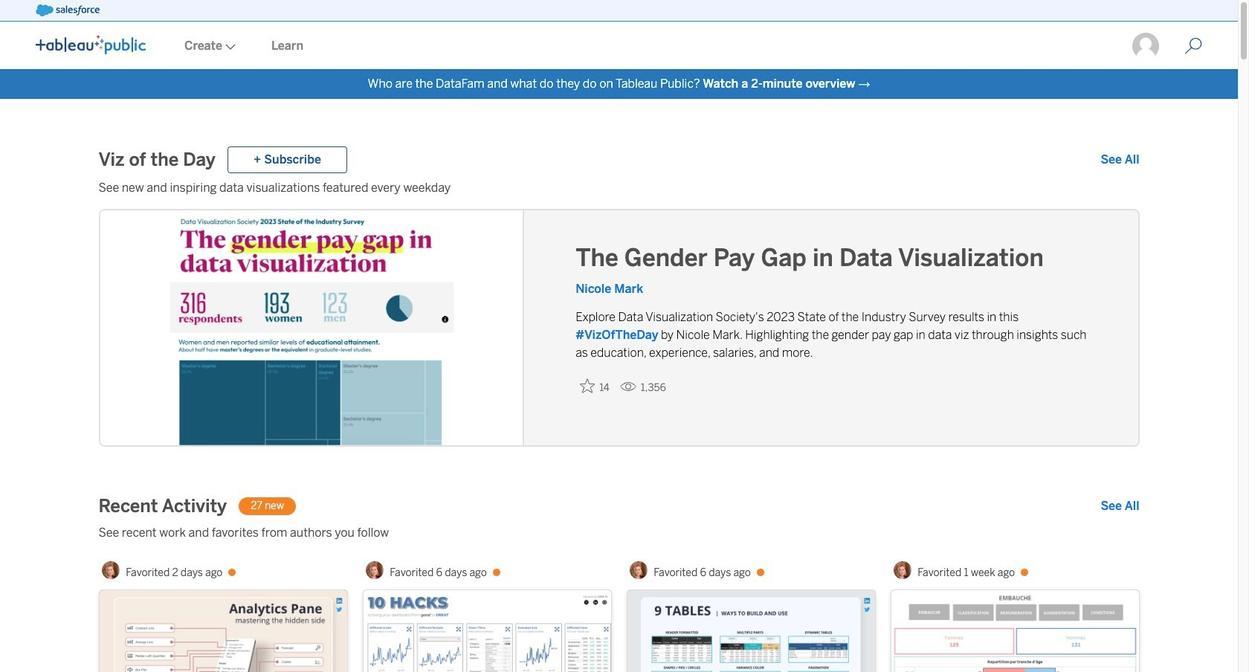 Task type: vqa. For each thing, say whether or not it's contained in the screenshot.
See recent work and favorites from authors you follow element
yes



Task type: locate. For each thing, give the bounding box(es) containing it.
2 workbook thumbnail image from the left
[[363, 590, 611, 672]]

3 angela drucioc image from the left
[[894, 561, 912, 579]]

viz of the day heading
[[99, 148, 216, 172]]

add favorite image
[[580, 379, 595, 393]]

0 horizontal spatial angela drucioc image
[[102, 561, 120, 579]]

1 horizontal spatial angela drucioc image
[[366, 561, 384, 579]]

logo image
[[36, 35, 146, 54]]

3 workbook thumbnail image from the left
[[627, 590, 875, 672]]

2 angela drucioc image from the left
[[366, 561, 384, 579]]

2 horizontal spatial angela drucioc image
[[894, 561, 912, 579]]

1 workbook thumbnail image from the left
[[99, 590, 347, 672]]

1 angela drucioc image from the left
[[102, 561, 120, 579]]

Add Favorite button
[[576, 374, 614, 399]]

see all recent activity element
[[1101, 498, 1140, 515]]

workbook thumbnail image
[[99, 590, 347, 672], [363, 590, 611, 672], [627, 590, 875, 672], [891, 590, 1139, 672]]

angela drucioc image
[[102, 561, 120, 579], [366, 561, 384, 579], [894, 561, 912, 579]]



Task type: describe. For each thing, give the bounding box(es) containing it.
4 workbook thumbnail image from the left
[[891, 590, 1139, 672]]

tara.schultz image
[[1131, 31, 1161, 61]]

see recent work and favorites from authors you follow element
[[99, 524, 1140, 542]]

angela drucioc image for fourth the workbook thumbnail
[[894, 561, 912, 579]]

angela drucioc image for first the workbook thumbnail from left
[[102, 561, 120, 579]]

see new and inspiring data visualizations featured every weekday element
[[99, 179, 1140, 197]]

angela drucioc image for third the workbook thumbnail from the right
[[366, 561, 384, 579]]

angela drucioc image
[[630, 561, 648, 579]]

recent activity heading
[[99, 495, 227, 518]]

go to search image
[[1167, 37, 1220, 55]]

tableau public viz of the day image
[[100, 210, 525, 448]]

see all viz of the day element
[[1101, 151, 1140, 169]]

salesforce logo image
[[36, 4, 100, 16]]

create image
[[222, 44, 236, 50]]



